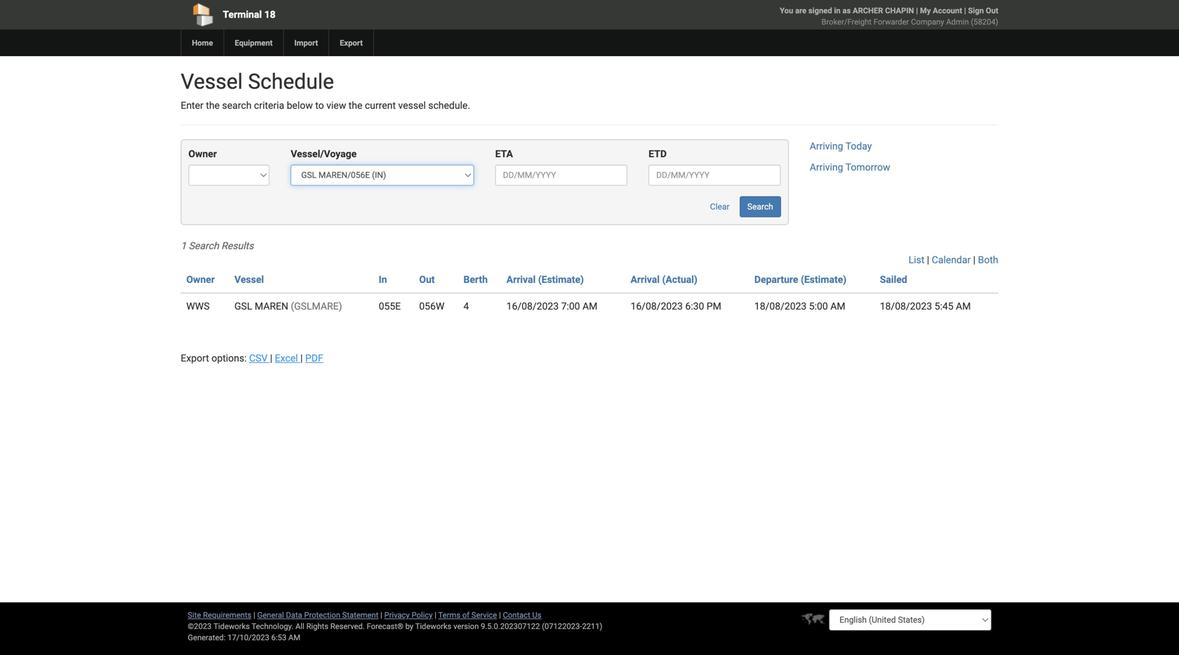 Task type: describe. For each thing, give the bounding box(es) containing it.
1
[[181, 240, 186, 252]]

reserved.
[[331, 622, 365, 631]]

am for 16/08/2023 7:00 am
[[583, 301, 598, 312]]

18/08/2023 5:45 am
[[880, 301, 972, 312]]

vessel/voyage
[[291, 148, 357, 160]]

privacy
[[385, 611, 410, 620]]

sign
[[969, 6, 985, 15]]

etd
[[649, 148, 667, 160]]

16/08/2023 6:30 pm
[[631, 301, 722, 312]]

arriving for arriving today
[[810, 140, 844, 152]]

excel
[[275, 352, 298, 364]]

general data protection statement link
[[257, 611, 379, 620]]

| right csv
[[270, 352, 273, 364]]

policy
[[412, 611, 433, 620]]

vessel for vessel
[[235, 274, 264, 285]]

arrival (estimate) link
[[507, 274, 584, 285]]

terms of service link
[[439, 611, 497, 620]]

arriving today link
[[810, 140, 873, 152]]

| left the both link
[[974, 254, 976, 266]]

below
[[287, 100, 313, 111]]

out link
[[419, 274, 435, 285]]

requirements
[[203, 611, 252, 620]]

16/08/2023 for 16/08/2023 7:00 am
[[507, 301, 559, 312]]

view
[[327, 100, 346, 111]]

chapin
[[886, 6, 915, 15]]

4
[[464, 301, 469, 312]]

1 vertical spatial out
[[419, 274, 435, 285]]

statement
[[342, 611, 379, 620]]

terminal
[[223, 9, 262, 20]]

current
[[365, 100, 396, 111]]

calendar link
[[932, 254, 971, 266]]

1 vertical spatial owner
[[186, 274, 215, 285]]

to
[[315, 100, 324, 111]]

departure
[[755, 274, 799, 285]]

16/08/2023 7:00 am
[[507, 301, 598, 312]]

as
[[843, 6, 851, 15]]

6:30
[[686, 301, 705, 312]]

site requirements link
[[188, 611, 252, 620]]

you are signed in as archer chapin | my account | sign out broker/freight forwarder company admin (58204)
[[780, 6, 999, 26]]

today
[[846, 140, 873, 152]]

(07122023-
[[542, 622, 582, 631]]

sailed link
[[880, 274, 908, 285]]

ETA text field
[[496, 165, 628, 186]]

general
[[257, 611, 284, 620]]

16/08/2023 for 16/08/2023 6:30 pm
[[631, 301, 683, 312]]

maren
[[255, 301, 289, 312]]

5:00
[[810, 301, 829, 312]]

of
[[463, 611, 470, 620]]

arriving for arriving tomorrow
[[810, 161, 844, 173]]

export link
[[329, 29, 374, 56]]

(estimate) for departure (estimate)
[[801, 274, 847, 285]]

arriving today
[[810, 140, 873, 152]]

gsl maren (gslmare)
[[235, 301, 342, 312]]

18/08/2023 for 18/08/2023 5:45 am
[[880, 301, 933, 312]]

am for 18/08/2023 5:45 am
[[957, 301, 972, 312]]

18/08/2023 5:00 am
[[755, 301, 846, 312]]

in link
[[379, 274, 387, 285]]

(gslmare)
[[291, 301, 342, 312]]

contact us link
[[503, 611, 542, 620]]

technology.
[[252, 622, 294, 631]]

in
[[379, 274, 387, 285]]

departure (estimate)
[[755, 274, 847, 285]]

arrival for arrival (actual)
[[631, 274, 660, 285]]

excel link
[[275, 352, 301, 364]]

equipment
[[235, 38, 273, 47]]

site requirements | general data protection statement | privacy policy | terms of service | contact us ©2023 tideworks technology. all rights reserved. forecast® by tideworks version 9.5.0.202307122 (07122023-2211) generated: 17/10/2023 6:53 am
[[188, 611, 603, 642]]

rights
[[307, 622, 329, 631]]

am inside site requirements | general data protection statement | privacy policy | terms of service | contact us ©2023 tideworks technology. all rights reserved. forecast® by tideworks version 9.5.0.202307122 (07122023-2211) generated: 17/10/2023 6:53 am
[[289, 633, 301, 642]]

am for 18/08/2023 5:00 am
[[831, 301, 846, 312]]

arrival (actual) link
[[631, 274, 698, 285]]

ETD text field
[[649, 165, 781, 186]]

signed
[[809, 6, 833, 15]]

broker/freight
[[822, 17, 872, 26]]

forecast®
[[367, 622, 404, 631]]

| right list
[[928, 254, 930, 266]]

arriving tomorrow
[[810, 161, 891, 173]]

| left sign
[[965, 6, 967, 15]]

(estimate) for arrival (estimate)
[[538, 274, 584, 285]]

search inside '1 search results list | calendar | both'
[[189, 240, 219, 252]]

arriving tomorrow link
[[810, 161, 891, 173]]

7:00
[[562, 301, 580, 312]]

6:53
[[271, 633, 287, 642]]

| up "forecast®"
[[381, 611, 383, 620]]

export for export
[[340, 38, 363, 47]]

you
[[780, 6, 794, 15]]

sailed
[[880, 274, 908, 285]]

company
[[912, 17, 945, 26]]

service
[[472, 611, 497, 620]]



Task type: locate. For each thing, give the bounding box(es) containing it.
vessel
[[398, 100, 426, 111]]

1 16/08/2023 from the left
[[507, 301, 559, 312]]

18/08/2023 down departure on the right top
[[755, 301, 807, 312]]

1 horizontal spatial 18/08/2023
[[880, 301, 933, 312]]

data
[[286, 611, 302, 620]]

1 horizontal spatial 16/08/2023
[[631, 301, 683, 312]]

owner
[[189, 148, 217, 160], [186, 274, 215, 285]]

pdf
[[305, 352, 324, 364]]

arrival up 16/08/2023 7:00 am
[[507, 274, 536, 285]]

list
[[909, 254, 925, 266]]

protection
[[304, 611, 341, 620]]

| up 9.5.0.202307122 on the left of the page
[[499, 611, 501, 620]]

2 (estimate) from the left
[[801, 274, 847, 285]]

vessel up enter
[[181, 69, 243, 94]]

5:45
[[935, 301, 954, 312]]

0 vertical spatial out
[[987, 6, 999, 15]]

arrival
[[507, 274, 536, 285], [631, 274, 660, 285]]

out up 056w
[[419, 274, 435, 285]]

vessel up gsl
[[235, 274, 264, 285]]

my
[[921, 6, 931, 15]]

us
[[533, 611, 542, 620]]

out inside you are signed in as archer chapin | my account | sign out broker/freight forwarder company admin (58204)
[[987, 6, 999, 15]]

list link
[[909, 254, 925, 266]]

(58204)
[[972, 17, 999, 26]]

owner down enter
[[189, 148, 217, 160]]

2 arriving from the top
[[810, 161, 844, 173]]

056w
[[419, 301, 445, 312]]

0 vertical spatial arriving
[[810, 140, 844, 152]]

1 horizontal spatial out
[[987, 6, 999, 15]]

am right 7:00
[[583, 301, 598, 312]]

am down all
[[289, 633, 301, 642]]

vessel for vessel schedule enter the search criteria below to view the current vessel schedule.
[[181, 69, 243, 94]]

export for export options: csv | excel | pdf
[[181, 352, 209, 364]]

16/08/2023 down arrival (actual)
[[631, 301, 683, 312]]

1 vertical spatial arriving
[[810, 161, 844, 173]]

out up "(58204)"
[[987, 6, 999, 15]]

berth
[[464, 274, 488, 285]]

terminal 18
[[223, 9, 276, 20]]

gsl
[[235, 301, 252, 312]]

both
[[979, 254, 999, 266]]

csv
[[249, 352, 268, 364]]

1 search results list | calendar | both
[[181, 240, 999, 266]]

in
[[835, 6, 841, 15]]

are
[[796, 6, 807, 15]]

clear button
[[703, 196, 738, 217]]

arriving up arriving tomorrow
[[810, 140, 844, 152]]

18
[[264, 9, 276, 20]]

1 (estimate) from the left
[[538, 274, 584, 285]]

privacy policy link
[[385, 611, 433, 620]]

schedule
[[248, 69, 334, 94]]

eta
[[496, 148, 513, 160]]

1 horizontal spatial search
[[748, 202, 774, 212]]

(estimate) up 5:00
[[801, 274, 847, 285]]

vessel inside vessel schedule enter the search criteria below to view the current vessel schedule.
[[181, 69, 243, 94]]

wws
[[186, 301, 210, 312]]

(actual)
[[663, 274, 698, 285]]

9.5.0.202307122
[[481, 622, 540, 631]]

search button
[[740, 196, 781, 217]]

18/08/2023
[[755, 301, 807, 312], [880, 301, 933, 312]]

arrival for arrival (estimate)
[[507, 274, 536, 285]]

home
[[192, 38, 213, 47]]

tomorrow
[[846, 161, 891, 173]]

arrival left the (actual)
[[631, 274, 660, 285]]

site
[[188, 611, 201, 620]]

0 horizontal spatial (estimate)
[[538, 274, 584, 285]]

1 horizontal spatial export
[[340, 38, 363, 47]]

0 horizontal spatial export
[[181, 352, 209, 364]]

am right 5:00
[[831, 301, 846, 312]]

1 vertical spatial export
[[181, 352, 209, 364]]

archer
[[853, 6, 884, 15]]

17/10/2023
[[228, 633, 270, 642]]

terminal 18 link
[[181, 0, 509, 29]]

pdf link
[[305, 352, 324, 364]]

0 vertical spatial vessel
[[181, 69, 243, 94]]

1 horizontal spatial (estimate)
[[801, 274, 847, 285]]

search
[[222, 100, 252, 111]]

search right clear button at the right of page
[[748, 202, 774, 212]]

2 the from the left
[[349, 100, 363, 111]]

2 arrival from the left
[[631, 274, 660, 285]]

admin
[[947, 17, 970, 26]]

| left pdf link
[[301, 352, 303, 364]]

1 arriving from the top
[[810, 140, 844, 152]]

forwarder
[[874, 17, 910, 26]]

version
[[454, 622, 479, 631]]

1 18/08/2023 from the left
[[755, 301, 807, 312]]

1 vertical spatial vessel
[[235, 274, 264, 285]]

contact
[[503, 611, 531, 620]]

export
[[340, 38, 363, 47], [181, 352, 209, 364]]

owner link
[[186, 274, 215, 285]]

vessel
[[181, 69, 243, 94], [235, 274, 264, 285]]

055e
[[379, 301, 401, 312]]

| left my
[[917, 6, 919, 15]]

0 horizontal spatial arrival
[[507, 274, 536, 285]]

options:
[[212, 352, 247, 364]]

1 the from the left
[[206, 100, 220, 111]]

18/08/2023 down 'sailed' link
[[880, 301, 933, 312]]

pm
[[707, 301, 722, 312]]

vessel schedule enter the search criteria below to view the current vessel schedule.
[[181, 69, 471, 111]]

equipment link
[[224, 29, 283, 56]]

enter
[[181, 100, 204, 111]]

all
[[296, 622, 305, 631]]

import
[[295, 38, 318, 47]]

out
[[987, 6, 999, 15], [419, 274, 435, 285]]

the right enter
[[206, 100, 220, 111]]

16/08/2023 down arrival (estimate)
[[507, 301, 559, 312]]

owner up wws
[[186, 274, 215, 285]]

the right view
[[349, 100, 363, 111]]

| up tideworks
[[435, 611, 437, 620]]

©2023 tideworks
[[188, 622, 250, 631]]

0 horizontal spatial out
[[419, 274, 435, 285]]

tideworks
[[416, 622, 452, 631]]

0 vertical spatial owner
[[189, 148, 217, 160]]

criteria
[[254, 100, 285, 111]]

0 horizontal spatial 18/08/2023
[[755, 301, 807, 312]]

1 vertical spatial search
[[189, 240, 219, 252]]

1 horizontal spatial the
[[349, 100, 363, 111]]

csv link
[[249, 352, 270, 364]]

0 horizontal spatial the
[[206, 100, 220, 111]]

terms
[[439, 611, 461, 620]]

export left options:
[[181, 352, 209, 364]]

0 vertical spatial export
[[340, 38, 363, 47]]

1 arrival from the left
[[507, 274, 536, 285]]

export down terminal 18 link
[[340, 38, 363, 47]]

vessel link
[[235, 274, 264, 285]]

2211)
[[582, 622, 603, 631]]

2 16/08/2023 from the left
[[631, 301, 683, 312]]

schedule.
[[429, 100, 471, 111]]

0 horizontal spatial search
[[189, 240, 219, 252]]

arrival (actual)
[[631, 274, 698, 285]]

2 18/08/2023 from the left
[[880, 301, 933, 312]]

departure (estimate) link
[[755, 274, 847, 285]]

search inside button
[[748, 202, 774, 212]]

1 horizontal spatial arrival
[[631, 274, 660, 285]]

0 horizontal spatial 16/08/2023
[[507, 301, 559, 312]]

generated:
[[188, 633, 226, 642]]

search right 1
[[189, 240, 219, 252]]

arrival (estimate)
[[507, 274, 584, 285]]

import link
[[283, 29, 329, 56]]

0 vertical spatial search
[[748, 202, 774, 212]]

| left the general
[[254, 611, 256, 620]]

home link
[[181, 29, 224, 56]]

am right 5:45
[[957, 301, 972, 312]]

18/08/2023 for 18/08/2023 5:00 am
[[755, 301, 807, 312]]

arriving down arriving today link
[[810, 161, 844, 173]]

search
[[748, 202, 774, 212], [189, 240, 219, 252]]

both link
[[979, 254, 999, 266]]

(estimate) up 16/08/2023 7:00 am
[[538, 274, 584, 285]]



Task type: vqa. For each thing, say whether or not it's contained in the screenshot.
version
yes



